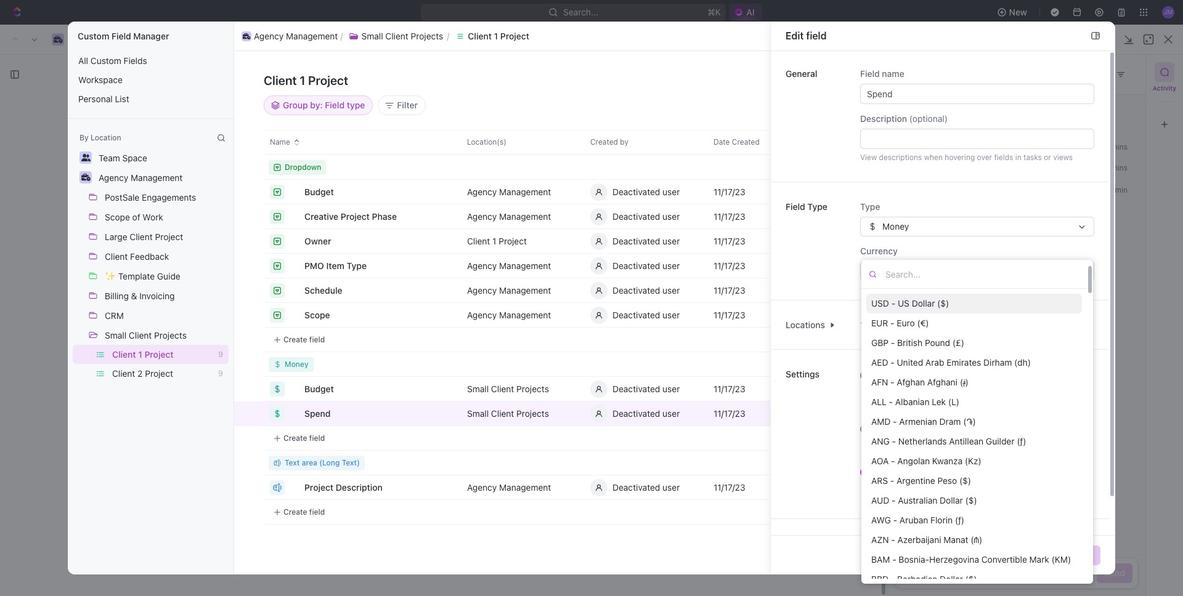 Task type: describe. For each thing, give the bounding box(es) containing it.
phase inside button
[[372, 211, 397, 222]]

over
[[978, 153, 993, 162]]

usd - us dollar ($)
[[872, 298, 950, 309]]

custom fields
[[142, 211, 215, 224]]

1 up money button
[[269, 337, 273, 347]]

(₼)
[[971, 535, 983, 546]]

6 deactivated user from the top
[[613, 310, 680, 320]]

0 horizontal spatial (ƒ)
[[956, 515, 965, 526]]

press space to select this row. row containing pmo item type
[[234, 254, 450, 279]]

add down "personal list" button
[[166, 110, 181, 121]]

1 required from the top
[[883, 369, 918, 380]]

1 create field button from the top
[[269, 333, 330, 347]]

small inside sidebar navigation
[[37, 545, 59, 556]]

name
[[883, 68, 905, 79]]

to left in progress
[[1032, 142, 1041, 152]]

afn
[[872, 377, 889, 388]]

9 for client 2 project
[[218, 369, 223, 379]]

press space to select this row. row containing schedule
[[234, 278, 450, 303]]

1 11/17/23 from the top
[[714, 187, 746, 197]]

column header inside grid
[[234, 130, 265, 155]]

field down create concepts link
[[309, 508, 325, 517]]

list
[[115, 94, 129, 104]]

feedback
[[130, 252, 169, 262]]

5 deactivated user from the top
[[613, 285, 680, 296]]

progress
[[1059, 142, 1090, 152]]

spend button
[[303, 404, 338, 424]]

2 user from the top
[[663, 211, 680, 222]]

dropdown button
[[269, 160, 326, 175]]

4 deactivated user from the top
[[613, 261, 680, 271]]

type inside button
[[347, 261, 367, 271]]

task down scope button
[[323, 337, 340, 347]]

field right 5 on the bottom left
[[309, 434, 325, 443]]

fields inside "visible to guests custom fields can be hidden or shown to guests in your workspace."
[[912, 480, 933, 489]]

personal list button
[[73, 89, 229, 109]]

create up money
[[284, 335, 307, 344]]

budget up spend
[[305, 384, 334, 394]]

create inside create new field 'button'
[[1013, 75, 1040, 86]]

view,
[[1072, 437, 1089, 446]]

aoa - angolan kwanza (kz) button
[[867, 452, 1083, 472]]

add task down scope button
[[307, 337, 340, 347]]

be for guests
[[949, 480, 958, 489]]

management inside agency management / small client projects / client 1 project |
[[101, 34, 153, 44]]

work inside "button"
[[143, 212, 163, 223]]

management inside sidebar navigation
[[62, 377, 114, 388]]

pinned pinned custom fields will always be displayed in task view, even if empty.
[[883, 423, 1089, 456]]

dashboard
[[30, 289, 73, 299]]

add task button up customize
[[1087, 102, 1139, 122]]

create inside create project schedule link
[[248, 378, 276, 388]]

date
[[714, 137, 730, 147]]

usd
[[872, 298, 890, 309]]

hide for hide
[[588, 172, 605, 181]]

owner inside button
[[305, 236, 331, 246]]

1 down client 1 project 'link'
[[300, 73, 305, 88]]

complete for complete scope of work
[[248, 264, 288, 274]]

in down open
[[1016, 153, 1022, 162]]

azn - azerbaijani manat (₼)
[[872, 535, 983, 546]]

1 left "total"
[[861, 320, 865, 330]]

(€)
[[918, 318, 930, 329]]

you left are
[[445, 33, 459, 43]]

created by
[[591, 137, 629, 147]]

custom up all
[[78, 31, 109, 41]]

add task down kickoff on the left top of the page
[[248, 306, 285, 317]]

field right existing
[[976, 75, 994, 86]]

dashboard link
[[5, 284, 173, 304]]

2 budget button from the top
[[303, 380, 342, 399]]

workspace button
[[73, 70, 229, 89]]

empty fields button
[[142, 466, 236, 486]]

you left priority on the right of the page
[[913, 123, 925, 132]]

all - albanian lek (l)
[[872, 397, 960, 408]]

you up descriptions
[[913, 142, 925, 152]]

1 vertical spatial agency management link
[[192, 60, 294, 75]]

- for british
[[892, 338, 895, 348]]

azerbaijani
[[898, 535, 942, 546]]

- for azerbaijani
[[892, 535, 896, 546]]

scope of work
[[105, 212, 163, 223]]

- for argentine
[[891, 476, 895, 486]]

agency management inside sidebar navigation
[[30, 377, 114, 388]]

review concepts
[[248, 513, 317, 524]]

1 up name
[[264, 101, 272, 121]]

be inside required in tasks required custom fields must be filled out when creating tasks in all the locations where the custom field is used in your workspace.
[[987, 383, 996, 392]]

dollar for us
[[912, 298, 936, 309]]

0 vertical spatial when
[[925, 153, 943, 162]]

6 11/17/23 from the top
[[714, 310, 746, 320]]

3 deactivated from the top
[[613, 236, 661, 246]]

from
[[983, 142, 1000, 152]]

row containing location(s)
[[450, 130, 1056, 155]]

($) for usd - us dollar ($)
[[938, 298, 950, 309]]

gbp - british pound (£)
[[872, 338, 965, 348]]

custom fields element
[[142, 232, 740, 486]]

workspace. inside required in tasks required custom fields must be filled out when creating tasks in all the locations where the custom field is used in your workspace.
[[900, 404, 941, 413]]

add task up customize
[[1095, 107, 1132, 117]]

create inside create concepts link
[[248, 492, 276, 502]]

project inside project team link
[[627, 142, 657, 152]]

empty.
[[908, 447, 932, 456]]

list containing postsale engagements
[[68, 187, 234, 384]]

add inside button
[[924, 75, 940, 86]]

in right used
[[1080, 393, 1086, 403]]

empty fields
[[178, 470, 228, 481]]

- for angolan
[[892, 456, 896, 467]]

- for barbadian
[[892, 575, 896, 585]]

add task down items
[[303, 202, 336, 211]]

0 vertical spatial validate
[[159, 63, 215, 81]]

0 vertical spatial search... text field
[[961, 101, 1079, 110]]

hide button
[[583, 170, 610, 184]]

create up text
[[284, 434, 307, 443]]

add task up the production at left bottom
[[248, 399, 285, 409]]

1 horizontal spatial signed
[[284, 242, 311, 252]]

pmo item type inside button
[[305, 261, 367, 271]]

you down descriptions
[[913, 163, 925, 173]]

by location
[[80, 133, 121, 142]]

1 vertical spatial scope
[[290, 264, 316, 274]]

- for armenian
[[894, 417, 898, 427]]

or for when
[[1045, 153, 1052, 162]]

1 horizontal spatial the
[[922, 393, 933, 403]]

meeting minutes link
[[534, 138, 605, 156]]

1 horizontal spatial work
[[329, 264, 350, 274]]

to down view descriptions when hovering over fields in tasks or views
[[968, 163, 975, 173]]

customize
[[1079, 142, 1122, 152]]

0 horizontal spatial small client projects link
[[37, 541, 138, 560]]

armenian
[[900, 417, 938, 427]]

aed
[[872, 358, 889, 368]]

1 horizontal spatial team
[[659, 142, 681, 152]]

add task button up the production at left bottom
[[243, 397, 290, 412]]

scope for scope button
[[305, 310, 330, 320]]

shown
[[995, 480, 1018, 489]]

6 deactivated from the top
[[613, 310, 661, 320]]

- for united
[[891, 358, 895, 368]]

activity inside task sidebar content section
[[903, 67, 945, 81]]

0 horizontal spatial tasks
[[883, 393, 901, 403]]

action items
[[255, 175, 312, 186]]

create field for 2nd create field button from the top of the grid containing budget
[[284, 434, 325, 443]]

visible to guests custom fields can be hidden or shown to guests in your workspace.
[[883, 466, 1078, 499]]

fields inside required in tasks required custom fields must be filled out when creating tasks in all the locations where the custom field is used in your workspace.
[[945, 383, 966, 392]]

2 deactivated user from the top
[[613, 211, 680, 222]]

dropdown
[[285, 162, 322, 172]]

projects inside 'link'
[[86, 545, 119, 556]]

complete scope of work link
[[245, 260, 427, 278]]

dollar for australian
[[940, 496, 964, 506]]

large client project button
[[99, 227, 189, 247]]

timeline link
[[701, 138, 738, 156]]

add down kickoff on the left top of the page
[[248, 306, 264, 317]]

money button
[[269, 357, 314, 372]]

add task button down kickoff on the left top of the page
[[243, 305, 290, 319]]

in inside "visible to guests custom fields can be hidden or shown to guests in your workspace."
[[1054, 480, 1060, 489]]

in inside pinned pinned custom fields will always be displayed in task view, even if empty.
[[1046, 437, 1052, 446]]

your inside "visible to guests custom fields can be hidden or shown to guests in your workspace."
[[1063, 480, 1078, 489]]

- for australian
[[892, 496, 896, 506]]

press space to select this row. row containing project description
[[234, 476, 450, 501]]

custom up all at the right
[[916, 383, 943, 392]]

to right priority on the right of the page
[[967, 123, 974, 132]]

creative down area
[[290, 470, 324, 481]]

business time image
[[53, 36, 63, 43]]

schedule
[[309, 378, 346, 388]]

template
[[118, 271, 155, 282]]

list containing team space
[[68, 148, 234, 384]]

field inside 'button'
[[1062, 75, 1080, 86]]

task down kickoff on the left top of the page
[[267, 306, 285, 317]]

client inside tree
[[61, 545, 84, 556]]

create concepts link
[[245, 488, 427, 506]]

1 vertical spatial small client projects button
[[99, 326, 192, 345]]

fields inside button
[[124, 55, 147, 66]]

postsale engagements
[[105, 192, 196, 203]]

field down scope button
[[309, 335, 325, 344]]

task sidebar content section
[[887, 55, 1146, 597]]

aed - united arab emirates dirham (dh)
[[872, 358, 1032, 368]]

bam
[[872, 555, 891, 565]]

view descriptions when hovering over fields in tasks or views
[[861, 153, 1073, 162]]

on
[[475, 33, 484, 43]]

contract inside validate signed contract link
[[313, 242, 348, 252]]

area
[[302, 458, 317, 468]]

hide for hide 2
[[1026, 142, 1045, 152]]

Select a currency text field
[[868, 262, 1073, 281]]

settings
[[786, 369, 820, 380]]

budget inside task sidebar content section
[[940, 163, 966, 173]]

9 deactivated user from the top
[[613, 482, 680, 493]]

field inside required in tasks required custom fields must be filled out when creating tasks in all the locations where the custom field is used in your workspace.
[[1034, 393, 1051, 403]]

tree inside sidebar navigation
[[5, 331, 173, 597]]

0 vertical spatial small client projects button
[[343, 29, 450, 43]]

activity inside task sidebar navigation tab list
[[1154, 84, 1177, 92]]

2 created from the left
[[732, 137, 760, 147]]

project notes
[[30, 226, 84, 236]]

florin
[[931, 515, 953, 526]]

mins for set budget to
[[1112, 163, 1128, 173]]

mins for changed status from
[[1112, 142, 1128, 152]]

gbp - british pound (£) button
[[867, 334, 1083, 353]]

team inside button
[[99, 153, 120, 163]]

agency management link inside tree
[[30, 373, 170, 393]]

4 user from the top
[[663, 261, 680, 271]]

project inside sidebar navigation
[[30, 226, 58, 236]]

general
[[786, 68, 818, 79]]

locations button
[[779, 316, 843, 335]]

dashboards
[[30, 155, 77, 165]]

in inside task sidebar content section
[[1051, 142, 1057, 152]]

press space to select this row. row containing spend
[[234, 402, 450, 427]]

process
[[378, 285, 411, 296]]

awg
[[872, 515, 891, 526]]

1 up client 2 project
[[138, 350, 142, 360]]

creative inside custom fields element
[[164, 265, 197, 275]]

usd - us dollar ($) button
[[867, 294, 1083, 314]]

trial.
[[574, 33, 590, 43]]

aoa
[[872, 456, 889, 467]]

awg - aruban florin (ƒ) button
[[867, 511, 1083, 531]]

in down arab
[[921, 369, 928, 380]]

2 horizontal spatial tasks
[[1024, 153, 1043, 162]]

project inside project description button
[[305, 482, 334, 493]]

description inside button
[[336, 482, 383, 493]]

1 horizontal spatial agency management button
[[239, 29, 341, 43]]

issues,
[[467, 142, 495, 152]]

inherited from
[[837, 137, 888, 147]]

✨ template guide button
[[99, 266, 186, 286]]

0 horizontal spatial the
[[487, 33, 499, 43]]

- for aruban
[[894, 515, 898, 526]]

(؋)
[[961, 377, 969, 388]]

text area (long text) button
[[269, 456, 365, 471]]

press space to select this row. row containing owner
[[234, 229, 450, 254]]

0 horizontal spatial guests
[[922, 466, 949, 477]]

9 user from the top
[[663, 482, 680, 493]]

name row
[[234, 130, 450, 155]]

0 vertical spatial small client projects link
[[166, 34, 247, 44]]

to right 'visible'
[[912, 466, 920, 477]]

creative left the production at left bottom
[[218, 431, 246, 439]]

add up creative production
[[248, 399, 264, 409]]

us
[[898, 298, 910, 309]]

convertible
[[982, 555, 1028, 565]]

add up customize
[[1095, 107, 1111, 117]]

meeting minutes
[[537, 142, 605, 152]]

australian
[[899, 496, 938, 506]]

2 horizontal spatial the
[[992, 393, 1003, 403]]

1 horizontal spatial tasks
[[930, 369, 951, 380]]

add task button down scope button
[[292, 335, 344, 350]]

visible
[[883, 466, 909, 477]]

0 vertical spatial (ƒ)
[[1017, 437, 1027, 447]]

eur - euro (€)
[[872, 318, 930, 329]]

5 11/17/23 from the top
[[714, 285, 746, 296]]

creative inside button
[[305, 211, 339, 222]]

&
[[131, 291, 137, 302]]

to right shown on the right of page
[[1020, 480, 1027, 489]]

kwanza
[[933, 456, 963, 467]]

even
[[883, 447, 900, 456]]

2 11/17/23 from the top
[[714, 211, 746, 222]]

custom inside "visible to guests custom fields can be hidden or shown to guests in your workspace."
[[883, 480, 910, 489]]

task down project
[[267, 399, 285, 409]]

risks, issues, crs link
[[438, 138, 514, 156]]

search...
[[564, 7, 599, 17]]

billing & invoicing button
[[99, 286, 180, 306]]

meeting
[[537, 142, 570, 152]]

add task button down items
[[288, 199, 341, 214]]

project
[[278, 378, 307, 388]]



Task type: locate. For each thing, give the bounding box(es) containing it.
complete creative discovery survey link
[[245, 466, 427, 484]]

0 vertical spatial pmo
[[305, 261, 324, 271]]

0 vertical spatial phase
[[372, 211, 397, 222]]

aud - australian dollar ($)
[[872, 496, 978, 506]]

fields inside button
[[206, 470, 228, 481]]

guilder
[[986, 437, 1015, 447]]

0 vertical spatial contract
[[268, 63, 326, 81]]

guests right shown on the right of page
[[1029, 480, 1052, 489]]

- for euro
[[891, 318, 895, 329]]

guests up can
[[922, 466, 949, 477]]

custom up the 'empty.'
[[909, 437, 936, 446]]

8 11/17/23 from the top
[[714, 408, 746, 419]]

0 horizontal spatial your
[[883, 404, 898, 413]]

pmo down owner button
[[305, 261, 324, 271]]

be for custom
[[999, 437, 1008, 446]]

1 horizontal spatial guests
[[1029, 480, 1052, 489]]

row group
[[234, 155, 481, 525], [450, 155, 1056, 525], [1056, 155, 1086, 525]]

4 deactivated from the top
[[613, 261, 661, 271]]

0 horizontal spatial or
[[986, 480, 993, 489]]

creative project phase up validate signed contract link
[[305, 211, 397, 222]]

hovering
[[945, 153, 976, 162]]

Search tasks... text field
[[1030, 168, 1154, 186]]

0 vertical spatial project description
[[164, 364, 240, 374]]

create left new
[[1013, 75, 1040, 86]]

1 user from the top
[[663, 187, 680, 197]]

dollar inside "bbd - barbadian dollar ($)" button
[[940, 575, 964, 585]]

7 user from the top
[[663, 384, 680, 394]]

bam - bosnia-herzegovina convertible mark (km) button
[[867, 551, 1083, 570]]

fields inside pinned pinned custom fields will always be displayed in task view, even if empty.
[[938, 437, 959, 446]]

dollar inside aud - australian dollar ($) button
[[940, 496, 964, 506]]

client 2 project
[[112, 369, 173, 379]]

agency management button inside "list"
[[93, 168, 188, 187]]

ang
[[872, 437, 890, 447]]

date created
[[714, 137, 760, 147]]

press space to select this row. row containing creative project phase
[[234, 204, 450, 229]]

item
[[327, 261, 345, 271], [186, 289, 204, 300]]

8 deactivated from the top
[[613, 408, 661, 419]]

save
[[1074, 550, 1094, 561]]

1 / from the left
[[158, 34, 161, 44]]

1 created from the left
[[591, 137, 618, 147]]

signed down business time icon
[[218, 63, 264, 81]]

1 inside agency management / small client projects / client 1 project |
[[285, 34, 289, 44]]

required up all at the right
[[883, 383, 914, 392]]

add task
[[1095, 107, 1132, 117], [303, 202, 336, 211], [248, 306, 285, 317], [307, 337, 340, 347], [248, 399, 285, 409], [337, 430, 370, 439]]

fields inside "dropdown button"
[[185, 211, 215, 224]]

1 mins from the top
[[1112, 142, 1128, 152]]

9 deactivated from the top
[[613, 482, 661, 493]]

add down items
[[303, 202, 317, 211]]

add up text) at the left bottom of page
[[337, 430, 352, 439]]

field right new
[[1062, 75, 1080, 86]]

be right can
[[949, 480, 958, 489]]

be left the filled at the right
[[987, 383, 996, 392]]

required down united in the right bottom of the page
[[883, 369, 918, 380]]

signed
[[218, 63, 264, 81], [284, 242, 311, 252]]

1 horizontal spatial activity
[[1154, 84, 1177, 92]]

grid
[[234, 130, 1086, 565]]

1 vertical spatial create field button
[[269, 431, 330, 446]]

(ƒ) right florin
[[956, 515, 965, 526]]

1 set from the top
[[928, 123, 938, 132]]

8 user from the top
[[663, 408, 680, 419]]

0 vertical spatial pmo item type
[[305, 261, 367, 271]]

task inside pinned pinned custom fields will always be displayed in task view, even if empty.
[[1054, 437, 1070, 446]]

list containing agency management
[[239, 29, 1093, 43]]

search... text field up usd - us dollar ($) button
[[886, 265, 1081, 284]]

row
[[450, 130, 1056, 155]]

minutes
[[572, 142, 605, 152]]

0 vertical spatial create field
[[284, 335, 325, 344]]

custom inside "dropdown button"
[[142, 211, 182, 224]]

albanian
[[896, 397, 930, 408]]

project inside creative project phase button
[[341, 211, 370, 222]]

scope button
[[303, 306, 338, 325]]

client 1 project inside button
[[468, 31, 530, 41]]

contract up pmo item type button
[[313, 242, 348, 252]]

project team
[[627, 142, 681, 152]]

1 vertical spatial budget button
[[303, 380, 342, 399]]

pmo item type
[[305, 261, 367, 271], [164, 289, 225, 300]]

1 vertical spatial of
[[318, 264, 326, 274]]

7 deactivated user from the top
[[613, 384, 680, 394]]

0 horizontal spatial be
[[949, 480, 958, 489]]

9 11/17/23 from the top
[[714, 482, 746, 493]]

send
[[1105, 568, 1126, 579]]

1 vertical spatial small client projects link
[[37, 541, 138, 560]]

2 horizontal spatial be
[[999, 437, 1008, 446]]

0 vertical spatial dollar
[[912, 298, 936, 309]]

1 horizontal spatial pmo item type
[[305, 261, 367, 271]]

tree containing agency management
[[5, 331, 173, 597]]

filled
[[998, 383, 1015, 392]]

0 vertical spatial scope
[[105, 212, 130, 223]]

1 inside task sidebar content section
[[1110, 186, 1114, 195]]

gbp
[[872, 338, 889, 348]]

1 horizontal spatial created
[[732, 137, 760, 147]]

workspace
[[78, 75, 123, 85]]

agency management / small client projects / client 1 project |
[[69, 33, 328, 45]]

0 vertical spatial of
[[132, 212, 140, 223]]

1 9 from the top
[[218, 350, 223, 359]]

phase up validate signed contract link
[[372, 211, 397, 222]]

dollar inside usd - us dollar ($) button
[[912, 298, 936, 309]]

dollar for barbadian
[[940, 575, 964, 585]]

0 vertical spatial agency management button
[[239, 29, 341, 43]]

of up large client project "button"
[[132, 212, 140, 223]]

kanban link
[[273, 138, 307, 156]]

to right meeting
[[315, 285, 323, 296]]

1 vertical spatial guests
[[1029, 480, 1052, 489]]

Set value for Spend Custom Field text field
[[278, 432, 739, 456]]

fields
[[124, 55, 147, 66], [185, 211, 215, 224], [945, 383, 966, 392], [938, 437, 959, 446], [912, 480, 933, 489]]

or for guests
[[986, 480, 993, 489]]

- for bosnia-
[[893, 555, 897, 565]]

create down create concepts
[[284, 508, 307, 517]]

- right gbp
[[892, 338, 895, 348]]

0 vertical spatial pinned
[[883, 423, 910, 433]]

hide down minutes
[[588, 172, 605, 181]]

1 create field from the top
[[284, 335, 325, 344]]

2 mins for changed status from
[[1105, 142, 1128, 152]]

1 vertical spatial mins
[[1112, 163, 1128, 173]]

0 vertical spatial 2 mins
[[1105, 142, 1128, 152]]

budget down items
[[305, 187, 334, 197]]

project description down discovery in the bottom left of the page
[[305, 482, 383, 493]]

phase
[[372, 211, 397, 222], [230, 265, 255, 275]]

create field button
[[269, 333, 330, 347], [269, 431, 330, 446], [269, 505, 330, 520]]

1 vertical spatial (ƒ)
[[956, 515, 965, 526]]

item inside custom fields element
[[186, 289, 204, 300]]

- inside button
[[891, 358, 895, 368]]

- right bam
[[893, 555, 897, 565]]

1 vertical spatial description
[[195, 364, 240, 374]]

1 horizontal spatial pmo
[[305, 261, 324, 271]]

complete creative discovery survey
[[248, 470, 397, 481]]

business time image
[[243, 33, 250, 39]]

edit field
[[786, 30, 827, 41]]

3 11/17/23 from the top
[[714, 236, 746, 246]]

team right by
[[659, 142, 681, 152]]

all
[[912, 393, 919, 403]]

tasks down arab
[[930, 369, 951, 380]]

when right out at bottom
[[1031, 383, 1049, 392]]

/
[[158, 34, 161, 44], [252, 34, 255, 44]]

creative project phase inside button
[[305, 211, 397, 222]]

custom fields button
[[142, 203, 740, 232]]

phase up kickoff on the left top of the page
[[230, 265, 255, 275]]

1 horizontal spatial project description
[[305, 482, 383, 493]]

task up text) at the left bottom of page
[[354, 430, 370, 439]]

0 vertical spatial guests
[[922, 466, 949, 477]]

tasks down "hide 2"
[[1024, 153, 1043, 162]]

small inside agency management / small client projects / client 1 project |
[[166, 34, 187, 44]]

all custom fields
[[78, 55, 147, 66]]

search
[[977, 142, 1005, 152]]

1 vertical spatial concepts
[[280, 513, 317, 524]]

unlimited
[[518, 33, 553, 43]]

custom down engagements
[[142, 211, 182, 224]]

Search... text field
[[961, 101, 1079, 110], [886, 265, 1081, 284]]

0 vertical spatial validate signed contract
[[159, 63, 326, 81]]

0 horizontal spatial created
[[591, 137, 618, 147]]

1 horizontal spatial fields
[[995, 153, 1014, 162]]

0 vertical spatial agency management link
[[69, 34, 153, 44]]

2 mins for set budget to
[[1105, 163, 1128, 173]]

fields left the will
[[938, 437, 959, 446]]

1 vertical spatial validate
[[248, 242, 281, 252]]

fields up locations
[[945, 383, 966, 392]]

0 horizontal spatial project description
[[164, 364, 240, 374]]

the right on
[[487, 33, 499, 43]]

0 vertical spatial mins
[[1112, 142, 1128, 152]]

estimate
[[145, 57, 181, 68]]

1 row group from the left
[[234, 155, 481, 525]]

amd - armenian dram (֏) button
[[867, 412, 1083, 432]]

list
[[239, 29, 1093, 43], [68, 51, 234, 109], [68, 148, 234, 384], [68, 187, 234, 384], [68, 345, 234, 384]]

arab
[[926, 358, 945, 368]]

0 vertical spatial fields
[[995, 153, 1014, 162]]

0 vertical spatial hide
[[1026, 142, 1045, 152]]

0 vertical spatial create field button
[[269, 333, 330, 347]]

budget button down 'dropdown'
[[303, 182, 342, 202]]

create new field button
[[1006, 71, 1087, 91]]

1 budget button from the top
[[303, 182, 342, 202]]

tree
[[5, 331, 173, 597]]

2 vertical spatial create field button
[[269, 505, 330, 520]]

creating
[[1051, 383, 1080, 392]]

1 left free
[[494, 31, 498, 41]]

column header
[[234, 130, 265, 155]]

created
[[591, 137, 618, 147], [732, 137, 760, 147]]

4 11/17/23 from the top
[[714, 261, 746, 271]]

2 set from the top
[[928, 163, 938, 173]]

validate signed contract down business time icon
[[159, 63, 326, 81]]

2 mins from the top
[[1112, 163, 1128, 173]]

press space to select this row. row containing scope
[[234, 303, 450, 328]]

validate down agency management / small client projects / client 1 project |
[[159, 63, 215, 81]]

the down the filled at the right
[[992, 393, 1003, 403]]

ars - argentine peso ($) button
[[867, 472, 1083, 491]]

0 vertical spatial owner
[[305, 236, 331, 246]]

2 create field from the top
[[284, 434, 325, 443]]

(ƒ) right guilder
[[1017, 437, 1027, 447]]

task up customize
[[1113, 107, 1132, 117]]

owner
[[305, 236, 331, 246], [164, 339, 190, 349]]

created right date
[[732, 137, 760, 147]]

7 11/17/23 from the top
[[714, 384, 746, 394]]

project inside large client project "button"
[[155, 232, 183, 242]]

peso
[[938, 476, 958, 486]]

5
[[299, 430, 303, 439]]

create field for third create field button from the top
[[284, 508, 325, 517]]

creative project phase inside custom fields element
[[164, 265, 255, 275]]

dollar up (€)
[[912, 298, 936, 309]]

creative project phase up kickoff on the left top of the page
[[164, 265, 255, 275]]

0 horizontal spatial creative project phase
[[164, 265, 255, 275]]

1 horizontal spatial owner
[[305, 236, 331, 246]]

3 row group from the left
[[1056, 155, 1086, 525]]

project description inside button
[[305, 482, 383, 493]]

cell
[[450, 155, 573, 180], [573, 155, 697, 180], [697, 155, 820, 180], [820, 155, 943, 180], [943, 155, 1056, 180], [1056, 155, 1086, 180], [234, 180, 265, 205], [943, 180, 1056, 205], [1056, 180, 1086, 205], [234, 205, 265, 229], [943, 205, 1056, 229], [234, 229, 265, 254], [820, 229, 943, 254], [943, 229, 1056, 254], [234, 254, 265, 279], [943, 254, 1056, 279], [234, 279, 265, 303], [943, 279, 1056, 303], [234, 303, 265, 328], [943, 303, 1056, 328], [450, 328, 573, 353], [573, 328, 697, 353], [697, 328, 820, 353], [820, 328, 943, 353], [943, 328, 1056, 353], [1056, 328, 1086, 353], [450, 353, 573, 377], [573, 353, 697, 377], [697, 353, 820, 377], [820, 353, 943, 377], [943, 353, 1056, 377], [1056, 353, 1086, 377], [234, 377, 265, 402], [943, 377, 1056, 402], [1056, 377, 1086, 402], [234, 402, 265, 427], [943, 402, 1056, 427], [1056, 402, 1086, 427], [450, 427, 573, 451], [573, 427, 697, 451], [697, 427, 820, 451], [820, 427, 943, 451], [943, 427, 1056, 451], [1056, 427, 1086, 451], [450, 451, 573, 476], [573, 451, 697, 476], [697, 451, 820, 476], [820, 451, 943, 476], [943, 451, 1056, 476], [1056, 451, 1086, 476], [234, 476, 265, 501], [943, 476, 1056, 501], [1056, 476, 1086, 501], [450, 501, 573, 525], [573, 501, 697, 525], [697, 501, 820, 525], [820, 501, 943, 525], [943, 501, 1056, 525], [1056, 501, 1086, 525]]

complete inside complete creative discovery survey link
[[248, 470, 288, 481]]

item inside pmo item type button
[[327, 261, 345, 271]]

0 horizontal spatial /
[[158, 34, 161, 44]]

0 vertical spatial or
[[1045, 153, 1052, 162]]

3 user from the top
[[663, 236, 680, 246]]

2 pinned from the top
[[883, 437, 907, 446]]

project
[[501, 31, 530, 41], [292, 34, 320, 44], [308, 73, 348, 88], [276, 101, 331, 121], [627, 142, 657, 152], [341, 211, 370, 222], [30, 226, 58, 236], [155, 232, 183, 242], [200, 265, 228, 275], [145, 350, 174, 360], [164, 364, 193, 374], [145, 369, 173, 379], [305, 482, 334, 493]]

1 pinned from the top
[[883, 423, 910, 433]]

1 vertical spatial create field
[[284, 434, 325, 443]]

be inside pinned pinned custom fields will always be displayed in task view, even if empty.
[[999, 437, 1008, 446]]

1 vertical spatial validate signed contract
[[248, 242, 348, 252]]

be inside "visible to guests custom fields can be hidden or shown to guests in your workspace."
[[949, 480, 958, 489]]

create field button up money
[[269, 333, 330, 347]]

- right all
[[890, 397, 894, 408]]

small client projects inside tree
[[37, 545, 119, 556]]

2 complete from the top
[[248, 470, 288, 481]]

0 vertical spatial signed
[[218, 63, 264, 81]]

0 vertical spatial activity
[[903, 67, 945, 81]]

($) down hidden
[[966, 496, 978, 506]]

1 vertical spatial 9
[[218, 369, 223, 379]]

/ right business time icon
[[252, 34, 255, 44]]

signed up complete scope of work
[[284, 242, 311, 252]]

creative down feedback
[[164, 265, 197, 275]]

owner inside custom fields element
[[164, 339, 190, 349]]

0 vertical spatial be
[[987, 383, 996, 392]]

task sidebar navigation tab list
[[1152, 62, 1179, 134]]

2 row group from the left
[[450, 155, 1056, 525]]

field type
[[786, 202, 828, 212]]

custom down out at bottom
[[1005, 393, 1032, 403]]

3 deactivated user from the top
[[613, 236, 680, 246]]

2 vertical spatial tasks
[[883, 393, 901, 403]]

- right amd
[[894, 417, 898, 427]]

agency inside agency management / small client projects / client 1 project |
[[69, 34, 99, 44]]

($) for ars - argentine peso ($)
[[960, 476, 972, 486]]

0 horizontal spatial work
[[143, 212, 163, 223]]

- right eur
[[891, 318, 895, 329]]

create field up money
[[284, 335, 325, 344]]

description down discovery in the bottom left of the page
[[336, 482, 383, 493]]

row group containing deactivated user
[[450, 155, 1056, 525]]

mins up 1 min
[[1112, 163, 1128, 173]]

grid containing budget
[[234, 130, 1086, 565]]

5 user from the top
[[663, 285, 680, 296]]

meeting
[[280, 285, 313, 296]]

walkthrough
[[325, 285, 376, 296]]

schedule
[[305, 285, 343, 296]]

add left existing
[[924, 75, 940, 86]]

owner button
[[303, 232, 339, 251]]

barbadian
[[898, 575, 938, 585]]

complete up kickoff on the left top of the page
[[248, 264, 288, 274]]

2 create field button from the top
[[269, 431, 330, 446]]

1 inside "client 1 project" button
[[494, 31, 498, 41]]

1 horizontal spatial when
[[1031, 383, 1049, 392]]

free
[[501, 33, 516, 43]]

task up owner button
[[319, 202, 336, 211]]

description
[[184, 110, 228, 121]]

create field for 3rd create field button from the bottom of the grid containing budget
[[284, 335, 325, 344]]

send button
[[1098, 564, 1133, 584]]

1 vertical spatial search... text field
[[886, 265, 1081, 284]]

1 vertical spatial complete
[[248, 470, 288, 481]]

add description button
[[146, 106, 735, 126]]

1 vertical spatial creative project phase
[[164, 265, 255, 275]]

when down changed
[[925, 153, 943, 162]]

pmo item type down guide
[[164, 289, 225, 300]]

pmo item type inside custom fields element
[[164, 289, 225, 300]]

hide inside button
[[588, 172, 605, 181]]

(optional)
[[910, 113, 948, 124]]

2 deactivated from the top
[[613, 211, 661, 222]]

of
[[132, 212, 140, 223], [318, 264, 326, 274]]

custom inside pinned pinned custom fields will always be displayed in task view, even if empty.
[[909, 437, 936, 446]]

list containing all custom fields
[[68, 51, 234, 109]]

1 horizontal spatial (ƒ)
[[1017, 437, 1027, 447]]

activity
[[903, 67, 945, 81], [1154, 84, 1177, 92]]

action items button
[[250, 169, 317, 192]]

new
[[1010, 7, 1028, 17]]

add description
[[166, 110, 228, 121]]

create field down create concepts
[[284, 508, 325, 517]]

8 deactivated user from the top
[[613, 408, 680, 419]]

inherited
[[837, 137, 868, 147]]

None text field
[[861, 129, 1095, 149]]

5 deactivated from the top
[[613, 285, 661, 296]]

1 2 mins from the top
[[1105, 142, 1128, 152]]

small
[[362, 31, 383, 41], [166, 34, 187, 44], [105, 330, 127, 341], [852, 384, 874, 394], [852, 408, 874, 419], [37, 545, 59, 556]]

2 2 mins from the top
[[1105, 163, 1128, 173]]

1 vertical spatial activity
[[1154, 84, 1177, 92]]

you are on the free unlimited plan trial.
[[445, 33, 590, 43]]

in left all at the right
[[903, 393, 910, 403]]

your inside required in tasks required custom fields must be filled out when creating tasks in all the locations where the custom field is used in your workspace.
[[883, 404, 898, 413]]

0 horizontal spatial activity
[[903, 67, 945, 81]]

project description inside custom fields element
[[164, 364, 240, 374]]

press space to select this row. row
[[450, 155, 1056, 180], [234, 180, 450, 205], [450, 180, 1056, 205], [234, 204, 450, 229], [450, 204, 1056, 229], [234, 229, 450, 254], [450, 229, 1056, 254], [234, 254, 450, 279], [450, 254, 1056, 279], [234, 278, 450, 303], [450, 278, 1056, 303], [234, 303, 450, 328], [450, 303, 1056, 328], [450, 328, 1056, 353], [1056, 328, 1086, 353], [450, 353, 1056, 377], [1056, 353, 1086, 377], [234, 377, 450, 402], [450, 377, 1056, 402], [1056, 377, 1086, 402], [234, 402, 450, 427], [450, 402, 1056, 427], [1056, 402, 1086, 427], [450, 427, 1056, 451], [1056, 427, 1086, 451], [450, 451, 1056, 476], [1056, 451, 1086, 476], [234, 476, 450, 501], [450, 476, 1056, 501], [1056, 476, 1086, 501], [450, 501, 1056, 525], [1056, 501, 1086, 525]]

2 horizontal spatial description
[[861, 113, 908, 124]]

fields down engagements
[[185, 211, 215, 224]]

row group containing budget
[[234, 155, 481, 525]]

scope for scope of work
[[105, 212, 130, 223]]

kickoff
[[248, 285, 277, 296]]

⌘k
[[708, 7, 722, 17]]

/ up all custom fields button
[[158, 34, 161, 44]]

add task button up text) at the left bottom of page
[[323, 427, 375, 442]]

- for us
[[892, 298, 896, 309]]

project inside "client 1 project" button
[[501, 31, 530, 41]]

1 vertical spatial set
[[928, 163, 938, 173]]

production
[[248, 431, 285, 439]]

scope up the large
[[105, 212, 130, 223]]

your down "view,"
[[1063, 480, 1078, 489]]

2 vertical spatial dollar
[[940, 575, 964, 585]]

description inside custom fields element
[[195, 364, 240, 374]]

required
[[883, 369, 918, 380], [883, 383, 914, 392]]

0 vertical spatial budget button
[[303, 182, 342, 202]]

sidebar navigation
[[0, 52, 184, 597]]

scope inside "button"
[[105, 212, 130, 223]]

the
[[487, 33, 499, 43], [922, 393, 933, 403], [992, 393, 1003, 403]]

1 deactivated from the top
[[613, 187, 661, 197]]

item right invoicing
[[186, 289, 204, 300]]

1 vertical spatial required
[[883, 383, 914, 392]]

|
[[326, 33, 328, 45]]

add down scope button
[[307, 337, 321, 347]]

1 vertical spatial phase
[[230, 265, 255, 275]]

creative up owner button
[[305, 211, 339, 222]]

- for afghan
[[891, 377, 895, 388]]

2 vertical spatial agency management link
[[30, 373, 170, 393]]

agency management
[[254, 31, 338, 41], [207, 62, 291, 72], [99, 173, 183, 183], [855, 211, 939, 222], [855, 261, 939, 271], [855, 285, 939, 296], [855, 310, 939, 320], [30, 377, 114, 388], [855, 482, 939, 493]]

0 vertical spatial workspace.
[[900, 404, 941, 413]]

scope inside button
[[305, 310, 330, 320]]

pmo inside pmo item type button
[[305, 261, 324, 271]]

client inside "button"
[[130, 232, 153, 242]]

project inside agency management / small client projects / client 1 project |
[[292, 34, 320, 44]]

pinned up the even
[[883, 437, 907, 446]]

1 horizontal spatial of
[[318, 264, 326, 274]]

field right edit
[[807, 30, 827, 41]]

custom inside button
[[91, 55, 121, 66]]

- for albanian
[[890, 397, 894, 408]]

projects inside agency management / small client projects / client 1 project |
[[215, 34, 247, 44]]

1 vertical spatial dollar
[[940, 496, 964, 506]]

1 vertical spatial pinned
[[883, 437, 907, 446]]

dollar down can
[[940, 496, 964, 506]]

Enter name... text field
[[861, 84, 1095, 104]]

urgent
[[988, 123, 1014, 132]]

create field button up text
[[269, 431, 330, 446]]

0 vertical spatial 9
[[218, 350, 223, 359]]

2 9 from the top
[[218, 369, 223, 379]]

0 vertical spatial team
[[659, 142, 681, 152]]

0 horizontal spatial pmo
[[164, 289, 184, 300]]

9 for client 1 project
[[218, 350, 223, 359]]

antillean
[[950, 437, 984, 447]]

1 vertical spatial hide
[[588, 172, 605, 181]]

0 vertical spatial creative project phase
[[305, 211, 397, 222]]

guide
[[157, 271, 181, 282]]

1 horizontal spatial be
[[987, 383, 996, 392]]

project description
[[164, 364, 240, 374], [305, 482, 383, 493]]

search... text field up urgent
[[961, 101, 1079, 110]]

budget inside custom fields element
[[164, 240, 193, 250]]

1 horizontal spatial your
[[1063, 480, 1078, 489]]

or down "hide 2"
[[1045, 153, 1052, 162]]

phase inside custom fields element
[[230, 265, 255, 275]]

large client project
[[105, 232, 183, 242]]

1 complete from the top
[[248, 264, 288, 274]]

owner up pmo item type button
[[305, 236, 331, 246]]

manager
[[133, 31, 169, 41]]

1 min
[[1110, 186, 1128, 195]]

discovery
[[326, 470, 367, 481]]

when inside required in tasks required custom fields must be filled out when creating tasks in all the locations where the custom field is used in your workspace.
[[1031, 383, 1049, 392]]

1 deactivated user from the top
[[613, 187, 680, 197]]

hide 2
[[1026, 142, 1057, 152]]

0 vertical spatial concepts
[[278, 492, 316, 502]]

($) right peso
[[960, 476, 972, 486]]

created left by
[[591, 137, 618, 147]]

complete for complete creative discovery survey
[[248, 470, 288, 481]]

1 vertical spatial team
[[99, 153, 120, 163]]

complete up create concepts
[[248, 470, 288, 481]]

1 horizontal spatial validate
[[248, 242, 281, 252]]

0 horizontal spatial small client projects button
[[99, 326, 192, 345]]

2 required from the top
[[883, 383, 914, 392]]

2 / from the left
[[252, 34, 255, 44]]

1 vertical spatial project description
[[305, 482, 383, 493]]

if
[[902, 447, 906, 456]]

1 vertical spatial your
[[1063, 480, 1078, 489]]

3 create field button from the top
[[269, 505, 330, 520]]

min
[[1116, 186, 1128, 195]]

1 vertical spatial tasks
[[930, 369, 951, 380]]

set down changed
[[928, 163, 938, 173]]

view
[[861, 153, 878, 162]]

pmo inside custom fields element
[[164, 289, 184, 300]]

or inside "visible to guests custom fields can be hidden or shown to guests in your workspace."
[[986, 480, 993, 489]]

agency inside tree
[[30, 377, 59, 388]]

fields right empty
[[206, 470, 228, 481]]

($) for bbd - barbadian dollar ($)
[[966, 575, 978, 585]]

custom up workspace in the left top of the page
[[91, 55, 121, 66]]

7 deactivated from the top
[[613, 384, 661, 394]]

0 horizontal spatial when
[[925, 153, 943, 162]]

1 right "automations" at the top right of the page
[[1122, 62, 1125, 72]]

kickoff meeting to walkthrough process with client
[[248, 285, 455, 296]]

Set value for Budget Custom Field text field
[[278, 407, 739, 431]]

- right the afn
[[891, 377, 895, 388]]

of inside "button"
[[132, 212, 140, 223]]

the right all at the right
[[922, 393, 933, 403]]

lek
[[932, 397, 947, 408]]

3 create field from the top
[[284, 508, 325, 517]]

client
[[433, 285, 455, 296]]

concepts for review concepts
[[280, 513, 317, 524]]

add task up text) at the left bottom of page
[[337, 430, 370, 439]]

workspace. inside "visible to guests custom fields can be hidden or shown to guests in your workspace."
[[883, 490, 924, 499]]

type inside custom fields element
[[206, 289, 225, 300]]

($) for aud - australian dollar ($)
[[966, 496, 978, 506]]

required in tasks required custom fields must be filled out when creating tasks in all the locations where the custom field is used in your workspace.
[[883, 369, 1086, 413]]

6 user from the top
[[663, 310, 680, 320]]

concepts for create concepts
[[278, 492, 316, 502]]

- for netherlands
[[893, 437, 897, 447]]

projects
[[411, 31, 444, 41], [215, 34, 247, 44], [154, 330, 187, 341], [902, 384, 934, 394], [902, 408, 934, 419], [86, 545, 119, 556]]

complete inside "complete scope of work" link
[[248, 264, 288, 274]]

custom
[[78, 31, 109, 41], [91, 55, 121, 66], [142, 211, 182, 224], [916, 383, 943, 392], [1005, 393, 1032, 403], [909, 437, 936, 446], [883, 480, 910, 489]]

1 left the min
[[1110, 186, 1114, 195]]

1 vertical spatial workspace.
[[883, 490, 924, 499]]

budget down custom fields
[[164, 240, 193, 250]]

large
[[105, 232, 127, 242]]

list containing client 1 project
[[68, 345, 234, 384]]



Task type: vqa. For each thing, say whether or not it's contained in the screenshot.
Aruban
yes



